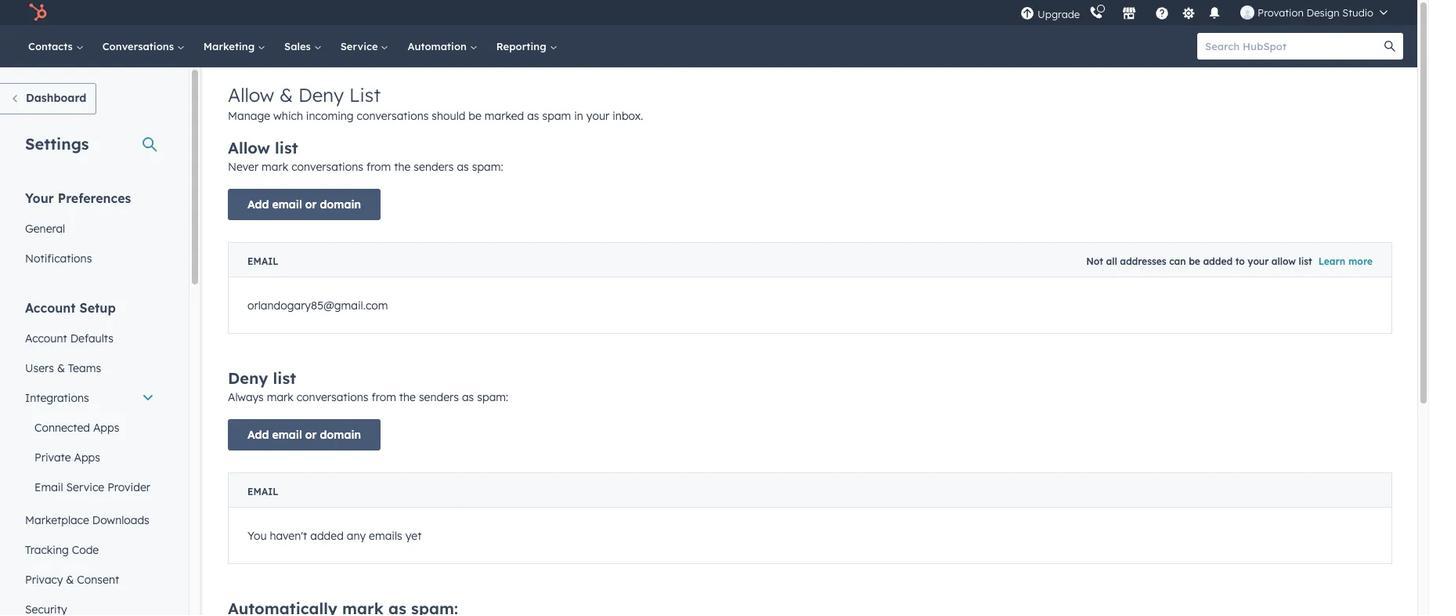 Task type: describe. For each thing, give the bounding box(es) containing it.
haven't
[[270, 529, 307, 543]]

always
[[228, 390, 264, 404]]

& for privacy
[[66, 573, 74, 587]]

the for allow
[[394, 160, 411, 174]]

privacy
[[25, 573, 63, 587]]

reporting link
[[487, 25, 567, 67]]

0 vertical spatial added
[[1204, 255, 1233, 267]]

which
[[273, 109, 303, 123]]

marketing
[[204, 40, 258, 52]]

allow
[[1272, 255, 1297, 267]]

privacy & consent
[[25, 573, 119, 587]]

be inside allow & deny list manage which incoming conversations should be marked as spam in your inbox.
[[469, 109, 482, 123]]

users
[[25, 361, 54, 375]]

deny inside deny list always mark conversations from the senders as spam:
[[228, 368, 268, 388]]

as for allow
[[457, 160, 469, 174]]

email inside "account setup" "element"
[[34, 480, 63, 494]]

teams
[[68, 361, 101, 375]]

general
[[25, 222, 65, 236]]

never
[[228, 160, 259, 174]]

users & teams
[[25, 361, 101, 375]]

integrations button
[[16, 383, 164, 413]]

automation
[[408, 40, 470, 52]]

conversations link
[[93, 25, 194, 67]]

hubspot link
[[19, 3, 59, 22]]

as inside allow & deny list manage which incoming conversations should be marked as spam in your inbox.
[[527, 109, 540, 123]]

not all addresses can be added to your allow list learn more
[[1087, 255, 1374, 267]]

consent
[[77, 573, 119, 587]]

sales link
[[275, 25, 331, 67]]

or for you haven't added any emails yet
[[305, 428, 317, 442]]

allow for &
[[228, 83, 274, 107]]

account for account setup
[[25, 300, 76, 316]]

& for users
[[57, 361, 65, 375]]

calling icon button
[[1084, 2, 1110, 23]]

provider
[[107, 480, 150, 494]]

domain for you haven't added any emails yet
[[320, 428, 361, 442]]

defaults
[[70, 331, 114, 346]]

contacts link
[[19, 25, 93, 67]]

connected apps
[[34, 421, 119, 435]]

help button
[[1150, 0, 1176, 25]]

allow for list
[[228, 138, 270, 157]]

spam
[[543, 109, 571, 123]]

from for deny
[[372, 390, 396, 404]]

email up you
[[248, 486, 279, 498]]

more
[[1349, 255, 1374, 267]]

1 horizontal spatial your
[[1248, 255, 1270, 267]]

you haven't added any emails yet
[[248, 529, 422, 543]]

domain for orlandogary85@gmail.com
[[320, 197, 361, 212]]

settings link
[[1179, 4, 1199, 21]]

general link
[[16, 214, 164, 244]]

dashboard
[[26, 91, 86, 105]]

allow & deny list manage which incoming conversations should be marked as spam in your inbox.
[[228, 83, 644, 123]]

contacts
[[28, 40, 76, 52]]

account defaults
[[25, 331, 114, 346]]

any
[[347, 529, 366, 543]]

from for allow
[[367, 160, 391, 174]]

to
[[1236, 255, 1246, 267]]

settings image
[[1182, 7, 1196, 21]]

in
[[575, 109, 584, 123]]

help image
[[1156, 7, 1170, 21]]

list
[[349, 83, 381, 107]]

upgrade
[[1038, 7, 1081, 20]]

incoming
[[306, 109, 354, 123]]

allow list never mark conversations from the senders as spam:
[[228, 138, 504, 174]]

marketplace downloads
[[25, 513, 150, 527]]

email service provider link
[[16, 472, 164, 502]]

search image
[[1385, 41, 1396, 52]]

yet
[[406, 529, 422, 543]]

learn
[[1319, 255, 1346, 267]]

your preferences
[[25, 190, 131, 206]]

privacy & consent link
[[16, 565, 164, 595]]

marketing link
[[194, 25, 275, 67]]

sales
[[284, 40, 314, 52]]

design
[[1307, 6, 1340, 19]]

connected apps link
[[16, 413, 164, 443]]

tracking code link
[[16, 535, 164, 565]]

users & teams link
[[16, 353, 164, 383]]

orlandogary85@gmail.com
[[248, 298, 388, 312]]

add email or domain for orlandogary85@gmail.com
[[248, 197, 361, 212]]

calling icon image
[[1090, 6, 1104, 20]]

integrations
[[25, 391, 89, 405]]

search button
[[1377, 33, 1404, 60]]

mark for allow
[[262, 160, 289, 174]]



Task type: locate. For each thing, give the bounding box(es) containing it.
conversations inside allow & deny list manage which incoming conversations should be marked as spam in your inbox.
[[357, 109, 429, 123]]

preferences
[[58, 190, 131, 206]]

1 horizontal spatial service
[[341, 40, 381, 52]]

marked
[[485, 109, 524, 123]]

list for deny
[[273, 368, 296, 388]]

1 account from the top
[[25, 300, 76, 316]]

1 vertical spatial or
[[305, 428, 317, 442]]

allow up never
[[228, 138, 270, 157]]

email up orlandogary85@gmail.com
[[248, 255, 279, 267]]

spam: inside deny list always mark conversations from the senders as spam:
[[477, 390, 509, 404]]

senders inside deny list always mark conversations from the senders as spam:
[[419, 390, 459, 404]]

senders
[[414, 160, 454, 174], [419, 390, 459, 404]]

added
[[1204, 255, 1233, 267], [310, 529, 344, 543]]

senders inside allow list never mark conversations from the senders as spam:
[[414, 160, 454, 174]]

add email or domain button down always
[[228, 419, 381, 451]]

add email or domain down always
[[248, 428, 361, 442]]

tracking
[[25, 543, 69, 557]]

conversations for deny
[[297, 390, 369, 404]]

setup
[[80, 300, 116, 316]]

0 horizontal spatial service
[[66, 480, 104, 494]]

0 vertical spatial domain
[[320, 197, 361, 212]]

domain down deny list always mark conversations from the senders as spam:
[[320, 428, 361, 442]]

conversations
[[102, 40, 177, 52]]

1 vertical spatial the
[[399, 390, 416, 404]]

be right should
[[469, 109, 482, 123]]

from inside deny list always mark conversations from the senders as spam:
[[372, 390, 396, 404]]

apps for private apps
[[74, 451, 100, 465]]

automation link
[[398, 25, 487, 67]]

1 allow from the top
[[228, 83, 274, 107]]

0 vertical spatial add email or domain button
[[228, 189, 381, 220]]

0 vertical spatial your
[[587, 109, 610, 123]]

0 vertical spatial service
[[341, 40, 381, 52]]

apps down the connected apps link
[[74, 451, 100, 465]]

2 add email or domain button from the top
[[228, 419, 381, 451]]

james peterson image
[[1241, 5, 1255, 20]]

or down allow list never mark conversations from the senders as spam: at the top left of page
[[305, 197, 317, 212]]

email for orlandogary85@gmail.com
[[272, 197, 302, 212]]

senders for deny
[[419, 390, 459, 404]]

0 vertical spatial deny
[[299, 83, 344, 107]]

email down 'private'
[[34, 480, 63, 494]]

inbox.
[[613, 109, 644, 123]]

hubspot image
[[28, 3, 47, 22]]

spam: inside allow list never mark conversations from the senders as spam:
[[472, 160, 504, 174]]

0 horizontal spatial deny
[[228, 368, 268, 388]]

1 add email or domain button from the top
[[228, 189, 381, 220]]

1 vertical spatial added
[[310, 529, 344, 543]]

your
[[587, 109, 610, 123], [1248, 255, 1270, 267]]

& inside allow & deny list manage which incoming conversations should be marked as spam in your inbox.
[[280, 83, 293, 107]]

0 vertical spatial from
[[367, 160, 391, 174]]

2 vertical spatial &
[[66, 573, 74, 587]]

0 vertical spatial email
[[272, 197, 302, 212]]

not
[[1087, 255, 1104, 267]]

1 vertical spatial email
[[272, 428, 302, 442]]

add for orlandogary85@gmail.com
[[248, 197, 269, 212]]

spam: for allow
[[472, 160, 504, 174]]

private apps
[[34, 451, 100, 465]]

& for allow
[[280, 83, 293, 107]]

2 horizontal spatial &
[[280, 83, 293, 107]]

list inside deny list always mark conversations from the senders as spam:
[[273, 368, 296, 388]]

1 vertical spatial account
[[25, 331, 67, 346]]

the inside deny list always mark conversations from the senders as spam:
[[399, 390, 416, 404]]

1 or from the top
[[305, 197, 317, 212]]

2 add email or domain from the top
[[248, 428, 361, 442]]

mark right never
[[262, 160, 289, 174]]

1 horizontal spatial deny
[[299, 83, 344, 107]]

your preferences element
[[16, 190, 164, 273]]

or
[[305, 197, 317, 212], [305, 428, 317, 442]]

notifications link
[[16, 244, 164, 273]]

account
[[25, 300, 76, 316], [25, 331, 67, 346]]

all
[[1107, 255, 1118, 267]]

2 allow from the top
[[228, 138, 270, 157]]

as inside allow list never mark conversations from the senders as spam:
[[457, 160, 469, 174]]

your right in on the left of page
[[587, 109, 610, 123]]

studio
[[1343, 6, 1374, 19]]

2 or from the top
[[305, 428, 317, 442]]

0 vertical spatial as
[[527, 109, 540, 123]]

2 vertical spatial list
[[273, 368, 296, 388]]

the
[[394, 160, 411, 174], [399, 390, 416, 404]]

service inside "account setup" "element"
[[66, 480, 104, 494]]

account up account defaults
[[25, 300, 76, 316]]

&
[[280, 83, 293, 107], [57, 361, 65, 375], [66, 573, 74, 587]]

1 vertical spatial conversations
[[292, 160, 364, 174]]

0 horizontal spatial &
[[57, 361, 65, 375]]

mark for deny
[[267, 390, 294, 404]]

allow inside allow & deny list manage which incoming conversations should be marked as spam in your inbox.
[[228, 83, 274, 107]]

& up which
[[280, 83, 293, 107]]

provation design studio
[[1258, 6, 1374, 19]]

apps
[[93, 421, 119, 435], [74, 451, 100, 465]]

service link
[[331, 25, 398, 67]]

account defaults link
[[16, 324, 164, 353]]

as for deny
[[462, 390, 474, 404]]

add down always
[[248, 428, 269, 442]]

marketplace downloads link
[[16, 505, 164, 535]]

1 vertical spatial spam:
[[477, 390, 509, 404]]

from inside allow list never mark conversations from the senders as spam:
[[367, 160, 391, 174]]

0 vertical spatial senders
[[414, 160, 454, 174]]

add email or domain button down never
[[228, 189, 381, 220]]

provation
[[1258, 6, 1305, 19]]

notifications image
[[1208, 7, 1222, 21]]

your inside allow & deny list manage which incoming conversations should be marked as spam in your inbox.
[[587, 109, 610, 123]]

1 vertical spatial be
[[1190, 255, 1201, 267]]

conversations inside deny list always mark conversations from the senders as spam:
[[297, 390, 369, 404]]

0 vertical spatial be
[[469, 109, 482, 123]]

service up list
[[341, 40, 381, 52]]

1 add from the top
[[248, 197, 269, 212]]

settings
[[25, 134, 89, 154]]

spam: for deny
[[477, 390, 509, 404]]

& right privacy
[[66, 573, 74, 587]]

tracking code
[[25, 543, 99, 557]]

2 vertical spatial conversations
[[297, 390, 369, 404]]

account setup
[[25, 300, 116, 316]]

add down never
[[248, 197, 269, 212]]

1 vertical spatial deny
[[228, 368, 268, 388]]

mark right always
[[267, 390, 294, 404]]

reporting
[[497, 40, 550, 52]]

mark inside deny list always mark conversations from the senders as spam:
[[267, 390, 294, 404]]

list inside allow list never mark conversations from the senders as spam:
[[275, 138, 298, 157]]

added left "to"
[[1204, 255, 1233, 267]]

add for you haven't added any emails yet
[[248, 428, 269, 442]]

deny inside allow & deny list manage which incoming conversations should be marked as spam in your inbox.
[[299, 83, 344, 107]]

apps inside private apps link
[[74, 451, 100, 465]]

0 vertical spatial account
[[25, 300, 76, 316]]

account setup element
[[16, 299, 164, 615]]

0 vertical spatial allow
[[228, 83, 274, 107]]

domain down allow list never mark conversations from the senders as spam: at the top left of page
[[320, 197, 361, 212]]

1 horizontal spatial added
[[1204, 255, 1233, 267]]

2 vertical spatial as
[[462, 390, 474, 404]]

email for you haven't added any emails yet
[[272, 428, 302, 442]]

learn more button
[[1319, 255, 1374, 267]]

1 vertical spatial as
[[457, 160, 469, 174]]

0 vertical spatial mark
[[262, 160, 289, 174]]

private
[[34, 451, 71, 465]]

account up users
[[25, 331, 67, 346]]

0 vertical spatial the
[[394, 160, 411, 174]]

as
[[527, 109, 540, 123], [457, 160, 469, 174], [462, 390, 474, 404]]

add email or domain button for orlandogary85@gmail.com
[[228, 189, 381, 220]]

conversations inside allow list never mark conversations from the senders as spam:
[[292, 160, 364, 174]]

deny up always
[[228, 368, 268, 388]]

provation design studio button
[[1232, 0, 1398, 25]]

0 vertical spatial &
[[280, 83, 293, 107]]

or for orlandogary85@gmail.com
[[305, 197, 317, 212]]

add email or domain for you haven't added any emails yet
[[248, 428, 361, 442]]

allow
[[228, 83, 274, 107], [228, 138, 270, 157]]

emails
[[369, 529, 403, 543]]

conversations for allow
[[292, 160, 364, 174]]

notifications button
[[1202, 0, 1229, 25]]

0 vertical spatial conversations
[[357, 109, 429, 123]]

1 vertical spatial domain
[[320, 428, 361, 442]]

should
[[432, 109, 466, 123]]

the for deny
[[399, 390, 416, 404]]

1 horizontal spatial be
[[1190, 255, 1201, 267]]

1 vertical spatial senders
[[419, 390, 459, 404]]

apps up private apps link
[[93, 421, 119, 435]]

1 domain from the top
[[320, 197, 361, 212]]

mark inside allow list never mark conversations from the senders as spam:
[[262, 160, 289, 174]]

apps for connected apps
[[93, 421, 119, 435]]

1 vertical spatial from
[[372, 390, 396, 404]]

marketplaces image
[[1123, 7, 1137, 21]]

or down deny list always mark conversations from the senders as spam:
[[305, 428, 317, 442]]

1 vertical spatial &
[[57, 361, 65, 375]]

dashboard link
[[0, 83, 97, 114]]

allow inside allow list never mark conversations from the senders as spam:
[[228, 138, 270, 157]]

email
[[248, 255, 279, 267], [34, 480, 63, 494], [248, 486, 279, 498]]

1 vertical spatial mark
[[267, 390, 294, 404]]

add email or domain
[[248, 197, 361, 212], [248, 428, 361, 442]]

upgrade image
[[1021, 7, 1035, 21]]

add email or domain button for you haven't added any emails yet
[[228, 419, 381, 451]]

service down private apps link
[[66, 480, 104, 494]]

0 horizontal spatial be
[[469, 109, 482, 123]]

1 vertical spatial apps
[[74, 451, 100, 465]]

list for allow
[[275, 138, 298, 157]]

notifications
[[25, 252, 92, 266]]

1 vertical spatial service
[[66, 480, 104, 494]]

deny list always mark conversations from the senders as spam:
[[228, 368, 509, 404]]

2 email from the top
[[272, 428, 302, 442]]

senders for allow
[[414, 160, 454, 174]]

private apps link
[[16, 443, 164, 472]]

2 add from the top
[[248, 428, 269, 442]]

0 vertical spatial add
[[248, 197, 269, 212]]

0 vertical spatial apps
[[93, 421, 119, 435]]

1 vertical spatial add email or domain
[[248, 428, 361, 442]]

your
[[25, 190, 54, 206]]

add email or domain down never
[[248, 197, 361, 212]]

1 vertical spatial add email or domain button
[[228, 419, 381, 451]]

spam:
[[472, 160, 504, 174], [477, 390, 509, 404]]

2 domain from the top
[[320, 428, 361, 442]]

2 account from the top
[[25, 331, 67, 346]]

be right can on the top right of the page
[[1190, 255, 1201, 267]]

downloads
[[92, 513, 150, 527]]

0 horizontal spatial added
[[310, 529, 344, 543]]

deny
[[299, 83, 344, 107], [228, 368, 268, 388]]

added left 'any'
[[310, 529, 344, 543]]

1 add email or domain from the top
[[248, 197, 361, 212]]

the inside allow list never mark conversations from the senders as spam:
[[394, 160, 411, 174]]

0 horizontal spatial your
[[587, 109, 610, 123]]

you
[[248, 529, 267, 543]]

addresses
[[1121, 255, 1167, 267]]

0 vertical spatial or
[[305, 197, 317, 212]]

& right users
[[57, 361, 65, 375]]

marketplace
[[25, 513, 89, 527]]

1 horizontal spatial &
[[66, 573, 74, 587]]

0 vertical spatial spam:
[[472, 160, 504, 174]]

apps inside the connected apps link
[[93, 421, 119, 435]]

deny up incoming
[[299, 83, 344, 107]]

domain
[[320, 197, 361, 212], [320, 428, 361, 442]]

1 vertical spatial add
[[248, 428, 269, 442]]

conversations
[[357, 109, 429, 123], [292, 160, 364, 174], [297, 390, 369, 404]]

1 vertical spatial your
[[1248, 255, 1270, 267]]

your right "to"
[[1248, 255, 1270, 267]]

0 vertical spatial add email or domain
[[248, 197, 361, 212]]

marketplaces button
[[1114, 0, 1146, 25]]

can
[[1170, 255, 1187, 267]]

menu
[[1019, 0, 1399, 25]]

1 email from the top
[[272, 197, 302, 212]]

email service provider
[[34, 480, 150, 494]]

Search HubSpot search field
[[1198, 33, 1390, 60]]

manage
[[228, 109, 270, 123]]

code
[[72, 543, 99, 557]]

1 vertical spatial list
[[1299, 255, 1313, 267]]

as inside deny list always mark conversations from the senders as spam:
[[462, 390, 474, 404]]

connected
[[34, 421, 90, 435]]

account for account defaults
[[25, 331, 67, 346]]

allow up manage
[[228, 83, 274, 107]]

1 vertical spatial allow
[[228, 138, 270, 157]]

menu containing provation design studio
[[1019, 0, 1399, 25]]

0 vertical spatial list
[[275, 138, 298, 157]]

be
[[469, 109, 482, 123], [1190, 255, 1201, 267]]



Task type: vqa. For each thing, say whether or not it's contained in the screenshot.
Import & Export link
no



